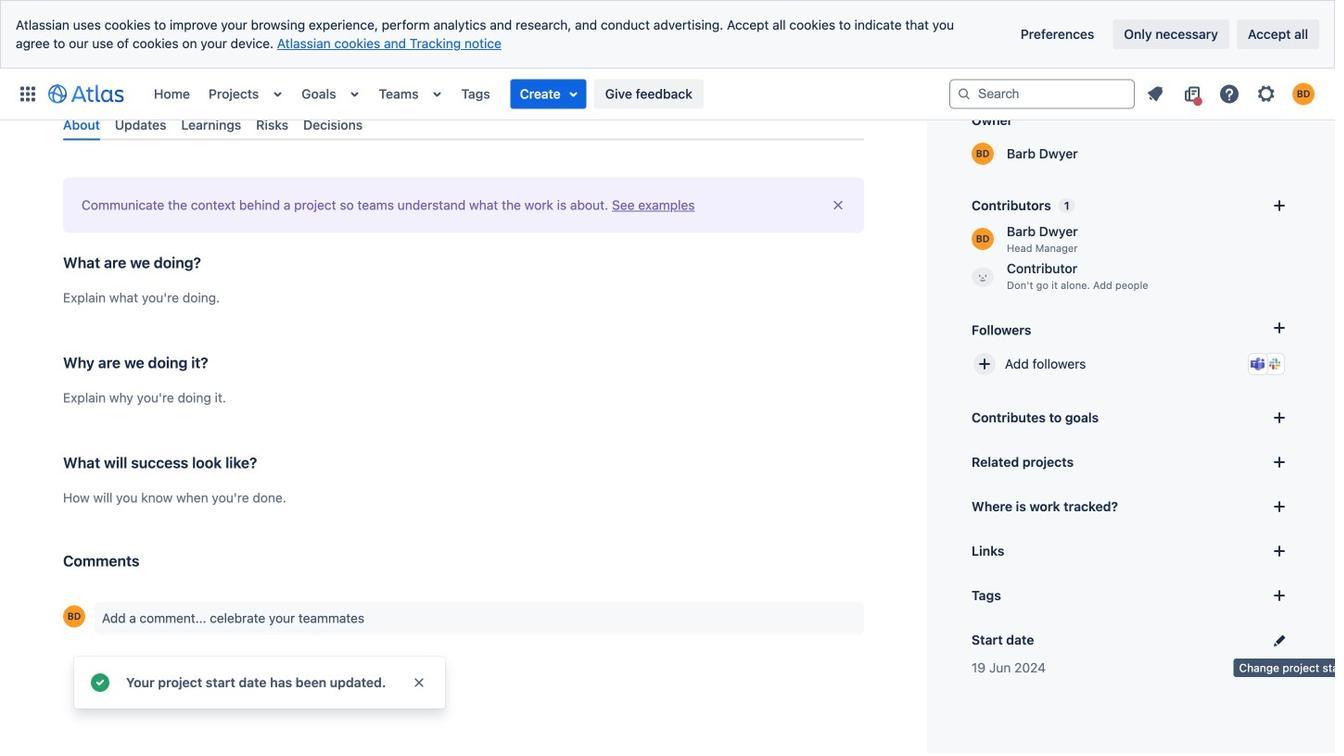 Task type: describe. For each thing, give the bounding box(es) containing it.
top element
[[11, 68, 949, 120]]

add team or contributors image
[[1268, 195, 1291, 217]]

add work tracking links image
[[1268, 496, 1291, 518]]

dismiss image
[[412, 676, 426, 691]]

more information about this user image
[[63, 606, 85, 628]]

notifications image
[[1144, 83, 1166, 105]]

add follower image
[[973, 353, 996, 375]]

list item inside list
[[511, 79, 587, 109]]

switch to... image
[[17, 83, 39, 105]]

close banner image
[[831, 198, 846, 213]]

search image
[[957, 87, 972, 102]]

1 horizontal spatial list
[[1139, 79, 1324, 109]]

add related project image
[[1268, 452, 1291, 474]]

add link image
[[1268, 541, 1291, 563]]

account image
[[1292, 83, 1315, 105]]

settings image
[[1255, 83, 1278, 105]]

Search field
[[949, 79, 1135, 109]]

0 horizontal spatial list
[[145, 68, 949, 120]]

msteams logo showing  channels are connected to this project image
[[1251, 357, 1266, 372]]



Task type: locate. For each thing, give the bounding box(es) containing it.
tab list
[[56, 110, 872, 141]]

tooltip
[[1234, 659, 1335, 678]]

slack logo showing nan channels are connected to this project image
[[1267, 357, 1282, 372]]

add tag image
[[1268, 585, 1291, 607]]

list
[[145, 68, 949, 120], [1139, 79, 1324, 109]]

None search field
[[949, 79, 1135, 109]]

banner
[[0, 68, 1335, 121]]

add goals image
[[1268, 407, 1291, 429]]

help image
[[1218, 83, 1241, 105]]

add a follower image
[[1268, 317, 1291, 339]]

edit start date image
[[1268, 630, 1291, 652]]

list item
[[266, 68, 289, 120], [344, 68, 366, 120], [426, 68, 448, 120], [511, 79, 587, 109]]



Task type: vqa. For each thing, say whether or not it's contained in the screenshot.
search image
yes



